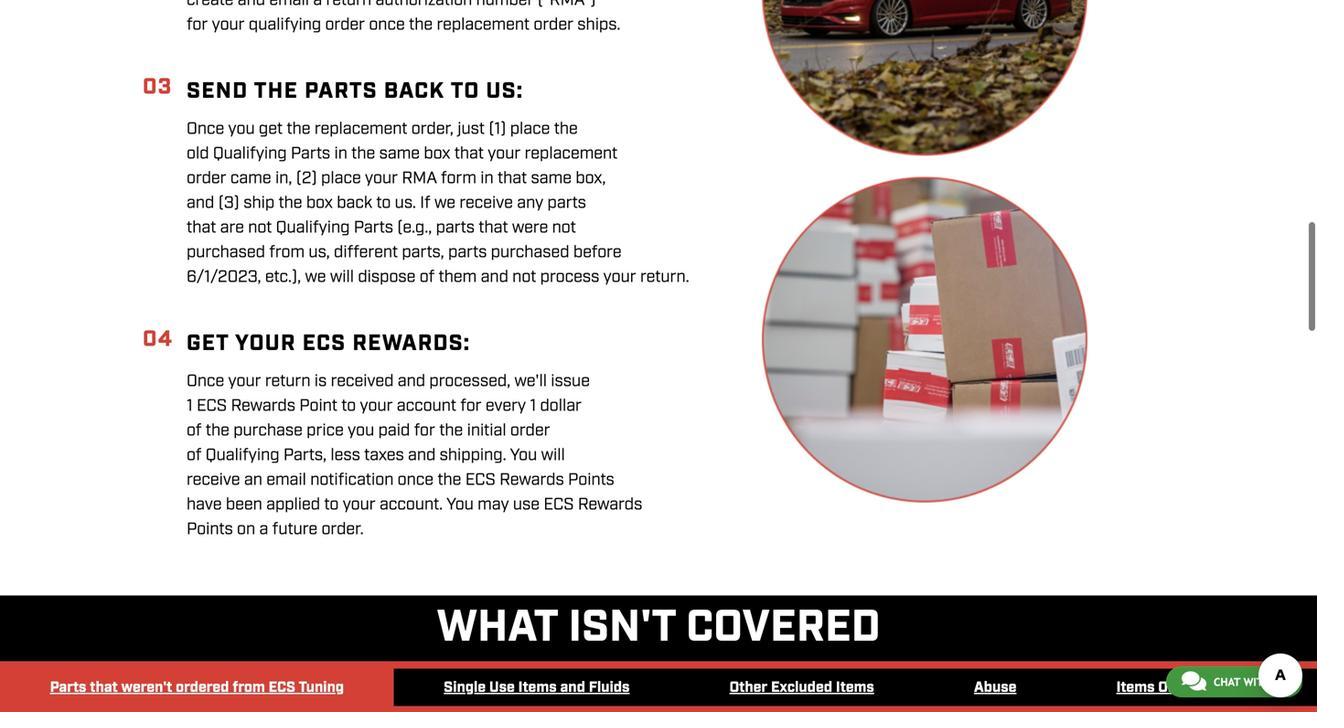 Task type: locate. For each thing, give the bounding box(es) containing it.
parts up parts,
[[436, 217, 475, 239]]

items right excluded
[[836, 679, 875, 698]]

(e.g.,
[[397, 217, 432, 239]]

from right ordered
[[233, 679, 265, 698]]

receive inside once you get the replacement order, just (1) place the old qualifying parts in the same box that your replacement order came in, (2) place your rma form in that same box, and (3) ship the box back to us. if we receive any parts that are not qualifying parts (e.g., parts that were not purchased from us, different parts, parts purchased before 6/1/2023, etc.), we will dispose of them and not process your return.
[[460, 193, 513, 214]]

qualifying up came
[[213, 143, 287, 165]]

purchased down were
[[491, 242, 570, 264]]

1 horizontal spatial from
[[269, 242, 305, 264]]

other excluded items
[[730, 679, 875, 698]]

0 vertical spatial to
[[377, 193, 391, 214]]

2 1 from the left
[[530, 396, 536, 417]]

1 vertical spatial once
[[398, 470, 434, 491]]

covered
[[687, 600, 881, 658]]

in,
[[275, 168, 292, 189]]

1 vertical spatial you
[[447, 495, 474, 516]]

0 vertical spatial place
[[510, 119, 550, 140]]

parts,
[[284, 445, 327, 467]]

0 horizontal spatial you
[[447, 495, 474, 516]]

sell
[[1243, 679, 1268, 698]]

parts left weren't
[[50, 679, 86, 698]]

once inside "once your return is received and processed, we'll issue 1 ecs rewards point to your account for every 1 dollar of the purchase price you paid for the initial order of qualifying parts, less taxes and shipping. you will receive an email notification once the ecs rewards points have been applied to your account. you may use ecs rewards points on a future order."
[[398, 470, 434, 491]]

will
[[330, 267, 354, 288], [541, 445, 565, 467]]

that left were
[[479, 217, 508, 239]]

box down order,
[[424, 143, 451, 165]]

receive down form
[[460, 193, 513, 214]]

been
[[226, 495, 262, 516]]

once up back
[[369, 14, 405, 36]]

not left 'process'
[[513, 267, 537, 288]]

1 horizontal spatial in
[[481, 168, 494, 189]]

0 vertical spatial we
[[435, 193, 456, 214]]

and right them
[[481, 267, 509, 288]]

2 vertical spatial parts
[[448, 242, 487, 264]]

order left ships.
[[534, 14, 574, 36]]

single
[[444, 679, 486, 698]]

and down the paid
[[408, 445, 436, 467]]

that left weren't
[[90, 679, 118, 698]]

ecs left the tuning
[[269, 679, 296, 698]]

0 vertical spatial parts
[[291, 143, 331, 165]]

once for get your ecs rewards:
[[187, 371, 224, 392]]

replacement down send the parts back to us:
[[315, 119, 408, 140]]

1 horizontal spatial parts
[[291, 143, 331, 165]]

1 vertical spatial lifetime replacement image
[[762, 177, 1088, 503]]

1 vertical spatial place
[[321, 168, 361, 189]]

0 horizontal spatial will
[[330, 267, 354, 288]]

1 vertical spatial points
[[187, 519, 233, 541]]

receive up "have"
[[187, 470, 240, 491]]

rma
[[402, 168, 437, 189]]

lifetime replacement image
[[762, 0, 1088, 156], [762, 177, 1088, 503]]

1 horizontal spatial will
[[541, 445, 565, 467]]

1 vertical spatial replacement
[[315, 119, 408, 140]]

0 vertical spatial box
[[424, 143, 451, 165]]

parts up "different"
[[354, 217, 394, 239]]

you left may
[[447, 495, 474, 516]]

1 vertical spatial rewards
[[500, 470, 564, 491]]

0 vertical spatial for
[[187, 14, 208, 36]]

1 vertical spatial receive
[[187, 470, 240, 491]]

qualifying inside "once your return is received and processed, we'll issue 1 ecs rewards point to your account for every 1 dollar of the purchase price you paid for the initial order of qualifying parts, less taxes and shipping. you will receive an email notification once the ecs rewards points have been applied to your account. you may use ecs rewards points on a future order."
[[206, 445, 280, 467]]

0 horizontal spatial we
[[305, 267, 326, 288]]

rewards up use
[[500, 470, 564, 491]]

1 vertical spatial once
[[187, 371, 224, 392]]

of inside once you get the replacement order, just (1) place the old qualifying parts in the same box that your replacement order came in, (2) place your rma form in that same box, and (3) ship the box back to us. if we receive any parts that are not qualifying parts (e.g., parts that were not purchased from us, different parts, parts purchased before 6/1/2023, etc.), we will dispose of them and not process your return.
[[420, 267, 435, 288]]

0 vertical spatial receive
[[460, 193, 513, 214]]

2 vertical spatial to
[[324, 495, 339, 516]]

future
[[272, 519, 318, 541]]

6/1/2023,
[[187, 267, 261, 288]]

place right (1)
[[510, 119, 550, 140]]

them
[[439, 267, 477, 288]]

items left on
[[1117, 679, 1155, 698]]

that left are
[[187, 217, 216, 239]]

tab list
[[0, 669, 1318, 708]]

points down "have"
[[187, 519, 233, 541]]

you inside "once your return is received and processed, we'll issue 1 ecs rewards point to your account for every 1 dollar of the purchase price you paid for the initial order of qualifying parts, less taxes and shipping. you will receive an email notification once the ecs rewards points have been applied to your account. you may use ecs rewards points on a future order."
[[348, 420, 375, 442]]

parts
[[548, 193, 587, 214], [436, 217, 475, 239], [448, 242, 487, 264]]

1 vertical spatial same
[[531, 168, 572, 189]]

1 down we'll
[[530, 396, 536, 417]]

were
[[512, 217, 549, 239]]

in right form
[[481, 168, 494, 189]]

use
[[513, 495, 540, 516]]

once
[[187, 119, 224, 140], [187, 371, 224, 392]]

order
[[325, 14, 365, 36], [534, 14, 574, 36], [187, 168, 227, 189], [511, 420, 551, 442]]

0 horizontal spatial receive
[[187, 470, 240, 491]]

once inside once you get the replacement order, just (1) place the old qualifying parts in the same box that your replacement order came in, (2) place your rma form in that same box, and (3) ship the box back to us. if we receive any parts that are not qualifying parts (e.g., parts that were not purchased from us, different parts, parts purchased before 6/1/2023, etc.), we will dispose of them and not process your return.
[[187, 119, 224, 140]]

0 horizontal spatial from
[[233, 679, 265, 698]]

0 horizontal spatial you
[[228, 119, 255, 140]]

1 horizontal spatial we
[[435, 193, 456, 214]]

get
[[259, 119, 283, 140]]

once inside "once your return is received and processed, we'll issue 1 ecs rewards point to your account for every 1 dollar of the purchase price you paid for the initial order of qualifying parts, less taxes and shipping. you will receive an email notification once the ecs rewards points have been applied to your account. you may use ecs rewards points on a future order."
[[187, 371, 224, 392]]

0 vertical spatial of
[[420, 267, 435, 288]]

same up rma at the left of the page
[[379, 143, 420, 165]]

1 horizontal spatial place
[[510, 119, 550, 140]]

1 vertical spatial you
[[348, 420, 375, 442]]

qualifying up the an
[[206, 445, 280, 467]]

2 lifetime replacement image from the top
[[762, 177, 1088, 503]]

for up send
[[187, 14, 208, 36]]

we right if at top left
[[435, 193, 456, 214]]

and inside button
[[560, 679, 586, 698]]

1 horizontal spatial 1
[[530, 396, 536, 417]]

ecs inside button
[[269, 679, 296, 698]]

for down processed,
[[461, 396, 482, 417]]

to left us.
[[377, 193, 391, 214]]

0 horizontal spatial 1
[[187, 396, 193, 417]]

1 vertical spatial in
[[481, 168, 494, 189]]

0 vertical spatial qualifying
[[213, 143, 287, 165]]

1 vertical spatial for
[[461, 396, 482, 417]]

qualifying
[[213, 143, 287, 165], [276, 217, 350, 239], [206, 445, 280, 467]]

box
[[424, 143, 451, 165], [306, 193, 333, 214]]

place up back
[[321, 168, 361, 189]]

0 vertical spatial you
[[510, 445, 537, 467]]

2 vertical spatial for
[[414, 420, 436, 442]]

from inside once you get the replacement order, just (1) place the old qualifying parts in the same box that your replacement order came in, (2) place your rma form in that same box, and (3) ship the box back to us. if we receive any parts that are not qualifying parts (e.g., parts that were not purchased from us, different parts, parts purchased before 6/1/2023, etc.), we will dispose of them and not process your return.
[[269, 242, 305, 264]]

04
[[143, 325, 173, 354]]

the
[[254, 77, 298, 106]]

1 vertical spatial box
[[306, 193, 333, 214]]

2 horizontal spatial items
[[1117, 679, 1155, 698]]

parts down the "box,"
[[548, 193, 587, 214]]

parts that weren't ordered from ecs tuning
[[50, 679, 344, 698]]

get your ecs rewards:
[[187, 329, 470, 359]]

parts up (2)
[[291, 143, 331, 165]]

of left the purchase
[[187, 420, 202, 442]]

0 vertical spatial replacement
[[437, 14, 530, 36]]

for down account
[[414, 420, 436, 442]]

once your return is received and processed, we'll issue 1 ecs rewards point to your account for every 1 dollar of the purchase price you paid for the initial order of qualifying parts, less taxes and shipping. you will receive an email notification once the ecs rewards points have been applied to your account. you may use ecs rewards points on a future order.
[[187, 371, 643, 541]]

0 vertical spatial will
[[330, 267, 354, 288]]

0 vertical spatial lifetime replacement image
[[762, 0, 1088, 156]]

order down old
[[187, 168, 227, 189]]

weren't
[[121, 679, 172, 698]]

1 vertical spatial from
[[233, 679, 265, 698]]

0 horizontal spatial for
[[187, 14, 208, 36]]

and left 'fluids'
[[560, 679, 586, 698]]

2 horizontal spatial you
[[1215, 679, 1239, 698]]

an
[[244, 470, 263, 491]]

03
[[143, 73, 172, 102]]

in up back
[[334, 143, 348, 165]]

(3)
[[218, 193, 240, 214]]

may
[[478, 495, 509, 516]]

not right were
[[552, 217, 576, 239]]

2 vertical spatial you
[[1215, 679, 1239, 698]]

1 once from the top
[[187, 119, 224, 140]]

less
[[331, 445, 360, 467]]

of up "have"
[[187, 445, 202, 467]]

rewards
[[231, 396, 296, 417], [500, 470, 564, 491], [578, 495, 643, 516]]

1 vertical spatial parts
[[436, 217, 475, 239]]

2 horizontal spatial to
[[377, 193, 391, 214]]

and
[[187, 193, 214, 214], [481, 267, 509, 288], [398, 371, 426, 392], [408, 445, 436, 467], [560, 679, 586, 698]]

that
[[455, 143, 484, 165], [498, 168, 527, 189], [187, 217, 216, 239], [479, 217, 508, 239], [90, 679, 118, 698]]

1 horizontal spatial for
[[414, 420, 436, 442]]

your
[[235, 329, 296, 359]]

ecs down shipping.
[[466, 470, 496, 491]]

place
[[510, 119, 550, 140], [321, 168, 361, 189]]

once
[[369, 14, 405, 36], [398, 470, 434, 491]]

we'll
[[515, 371, 547, 392]]

items inside button
[[836, 679, 875, 698]]

1 items from the left
[[519, 679, 557, 698]]

order down the every
[[511, 420, 551, 442]]

1 horizontal spatial to
[[342, 396, 356, 417]]

single use items and fluids button
[[394, 669, 680, 708]]

dispose
[[358, 267, 416, 288]]

0 horizontal spatial place
[[321, 168, 361, 189]]

box down (2)
[[306, 193, 333, 214]]

replacement up the to
[[437, 14, 530, 36]]

0 vertical spatial from
[[269, 242, 305, 264]]

you up less
[[348, 420, 375, 442]]

rewards right use
[[578, 495, 643, 516]]

0 horizontal spatial same
[[379, 143, 420, 165]]

0 vertical spatial you
[[228, 119, 255, 140]]

replacement up the "box,"
[[525, 143, 618, 165]]

0 horizontal spatial items
[[519, 679, 557, 698]]

2 horizontal spatial parts
[[354, 217, 394, 239]]

once up account.
[[398, 470, 434, 491]]

rewards up the purchase
[[231, 396, 296, 417]]

different
[[334, 242, 398, 264]]

and up account
[[398, 371, 426, 392]]

0 horizontal spatial rewards
[[231, 396, 296, 417]]

0 horizontal spatial purchased
[[187, 242, 265, 264]]

for
[[187, 14, 208, 36], [461, 396, 482, 417], [414, 420, 436, 442]]

issue
[[551, 371, 590, 392]]

we down us,
[[305, 267, 326, 288]]

1 horizontal spatial purchased
[[491, 242, 570, 264]]

to
[[377, 193, 391, 214], [342, 396, 356, 417], [324, 495, 339, 516]]

2 vertical spatial qualifying
[[206, 445, 280, 467]]

account.
[[380, 495, 443, 516]]

(2)
[[296, 168, 317, 189]]

1 horizontal spatial receive
[[460, 193, 513, 214]]

1
[[187, 396, 193, 417], [530, 396, 536, 417]]

same
[[379, 143, 420, 165], [531, 168, 572, 189]]

to down received
[[342, 396, 356, 417]]

3 items from the left
[[1117, 679, 1155, 698]]

you inside once you get the replacement order, just (1) place the old qualifying parts in the same box that your replacement order came in, (2) place your rma form in that same box, and (3) ship the box back to us. if we receive any parts that are not qualifying parts (e.g., parts that were not purchased from us, different parts, parts purchased before 6/1/2023, etc.), we will dispose of them and not process your return.
[[228, 119, 255, 140]]

items on cars you sell
[[1117, 679, 1268, 698]]

your
[[212, 14, 245, 36], [488, 143, 521, 165], [365, 168, 398, 189], [604, 267, 637, 288], [228, 371, 261, 392], [360, 396, 393, 417], [343, 495, 376, 516]]

purchased up 6/1/2023,
[[187, 242, 265, 264]]

replacement
[[437, 14, 530, 36], [315, 119, 408, 140], [525, 143, 618, 165]]

ship
[[244, 193, 275, 214]]

you up use
[[510, 445, 537, 467]]

us.
[[395, 193, 416, 214]]

1 down get
[[187, 396, 193, 417]]

comments image
[[1182, 671, 1207, 693]]

1 horizontal spatial you
[[348, 420, 375, 442]]

once down get
[[187, 371, 224, 392]]

with
[[1244, 676, 1271, 689]]

will down "different"
[[330, 267, 354, 288]]

will inside "once your return is received and processed, we'll issue 1 ecs rewards point to your account for every 1 dollar of the purchase price you paid for the initial order of qualifying parts, less taxes and shipping. you will receive an email notification once the ecs rewards points have been applied to your account. you may use ecs rewards points on a future order."
[[541, 445, 565, 467]]

you left sell
[[1215, 679, 1239, 698]]

items for excluded
[[836, 679, 875, 698]]

0 horizontal spatial to
[[324, 495, 339, 516]]

2 vertical spatial rewards
[[578, 495, 643, 516]]

your left 'qualifying'
[[212, 14, 245, 36]]

you left get
[[228, 119, 255, 140]]

parts up them
[[448, 242, 487, 264]]

not down ship at the left of the page
[[248, 217, 272, 239]]

points down dollar
[[568, 470, 615, 491]]

to up order.
[[324, 495, 339, 516]]

order inside once you get the replacement order, just (1) place the old qualifying parts in the same box that your replacement order came in, (2) place your rma form in that same box, and (3) ship the box back to us. if we receive any parts that are not qualifying parts (e.g., parts that were not purchased from us, different parts, parts purchased before 6/1/2023, etc.), we will dispose of them and not process your return.
[[187, 168, 227, 189]]

purchased
[[187, 242, 265, 264], [491, 242, 570, 264]]

of down parts,
[[420, 267, 435, 288]]

your up us.
[[365, 168, 398, 189]]

1 horizontal spatial points
[[568, 470, 615, 491]]

receive
[[460, 193, 513, 214], [187, 470, 240, 491]]

2 items from the left
[[836, 679, 875, 698]]

points
[[568, 470, 615, 491], [187, 519, 233, 541]]

0 horizontal spatial parts
[[50, 679, 86, 698]]

2 vertical spatial of
[[187, 445, 202, 467]]

2 once from the top
[[187, 371, 224, 392]]

will down dollar
[[541, 445, 565, 467]]

2 vertical spatial parts
[[50, 679, 86, 698]]

1 horizontal spatial you
[[510, 445, 537, 467]]

in
[[334, 143, 348, 165], [481, 168, 494, 189]]

1 horizontal spatial items
[[836, 679, 875, 698]]

the
[[409, 14, 433, 36], [287, 119, 311, 140], [554, 119, 578, 140], [352, 143, 375, 165], [279, 193, 303, 214], [206, 420, 230, 442], [439, 420, 463, 442], [438, 470, 462, 491]]

0 horizontal spatial in
[[334, 143, 348, 165]]

1 vertical spatial of
[[187, 420, 202, 442]]

once up old
[[187, 119, 224, 140]]

ecs right use
[[544, 495, 574, 516]]

2 horizontal spatial rewards
[[578, 495, 643, 516]]

not
[[248, 217, 272, 239], [552, 217, 576, 239], [513, 267, 537, 288]]

items right use
[[519, 679, 557, 698]]

0 vertical spatial once
[[187, 119, 224, 140]]

send
[[187, 77, 248, 106]]

on
[[237, 519, 255, 541]]

1 vertical spatial will
[[541, 445, 565, 467]]

qualifying up us,
[[276, 217, 350, 239]]

from up etc.),
[[269, 242, 305, 264]]

other excluded items button
[[680, 669, 925, 708]]

what
[[437, 600, 558, 658]]

0 horizontal spatial not
[[248, 217, 272, 239]]

same up any
[[531, 168, 572, 189]]



Task type: describe. For each thing, give the bounding box(es) containing it.
0 vertical spatial parts
[[548, 193, 587, 214]]

order,
[[412, 119, 454, 140]]

abuse button
[[925, 669, 1067, 708]]

just
[[458, 119, 485, 140]]

your down (1)
[[488, 143, 521, 165]]

ecs up the is
[[303, 329, 346, 359]]

any
[[517, 193, 544, 214]]

1 vertical spatial we
[[305, 267, 326, 288]]

and left (3) at the left of page
[[187, 193, 214, 214]]

what isn't covered
[[437, 600, 881, 658]]

get
[[187, 329, 229, 359]]

box,
[[576, 168, 606, 189]]

items on cars you sell button
[[1067, 669, 1318, 708]]

your down notification
[[343, 495, 376, 516]]

use
[[490, 679, 515, 698]]

parts inside button
[[50, 679, 86, 698]]

taxes
[[364, 445, 404, 467]]

1 purchased from the left
[[187, 242, 265, 264]]

shipping.
[[440, 445, 507, 467]]

received
[[331, 371, 394, 392]]

1 horizontal spatial box
[[424, 143, 451, 165]]

your down before
[[604, 267, 637, 288]]

paid
[[378, 420, 410, 442]]

parts that weren't ordered from ecs tuning button
[[0, 669, 394, 708]]

ecs down get
[[197, 396, 227, 417]]

order inside "once your return is received and processed, we'll issue 1 ecs rewards point to your account for every 1 dollar of the purchase price you paid for the initial order of qualifying parts, less taxes and shipping. you will receive an email notification once the ecs rewards points have been applied to your account. you may use ecs rewards points on a future order."
[[511, 420, 551, 442]]

0 horizontal spatial points
[[187, 519, 233, 541]]

0 vertical spatial in
[[334, 143, 348, 165]]

2 horizontal spatial not
[[552, 217, 576, 239]]

excluded
[[772, 679, 833, 698]]

0 vertical spatial once
[[369, 14, 405, 36]]

back
[[337, 193, 373, 214]]

once for send the parts back to us:
[[187, 119, 224, 140]]

process
[[541, 267, 600, 288]]

send the parts back to us:
[[187, 77, 524, 106]]

qualifying
[[249, 14, 321, 36]]

notification
[[310, 470, 394, 491]]

email
[[266, 470, 307, 491]]

(1)
[[489, 119, 506, 140]]

1 vertical spatial parts
[[354, 217, 394, 239]]

price
[[307, 420, 344, 442]]

will inside once you get the replacement order, just (1) place the old qualifying parts in the same box that your replacement order came in, (2) place your rma form in that same box, and (3) ship the box back to us. if we receive any parts that are not qualifying parts (e.g., parts that were not purchased from us, different parts, parts purchased before 6/1/2023, etc.), we will dispose of them and not process your return.
[[330, 267, 354, 288]]

1 vertical spatial to
[[342, 396, 356, 417]]

dollar
[[540, 396, 582, 417]]

0 vertical spatial points
[[568, 470, 615, 491]]

back
[[384, 77, 445, 106]]

items for use
[[519, 679, 557, 698]]

chat
[[1214, 676, 1241, 689]]

that down just
[[455, 143, 484, 165]]

before
[[574, 242, 622, 264]]

2 horizontal spatial for
[[461, 396, 482, 417]]

0 vertical spatial rewards
[[231, 396, 296, 417]]

1 1 from the left
[[187, 396, 193, 417]]

0 vertical spatial same
[[379, 143, 420, 165]]

1 vertical spatial qualifying
[[276, 217, 350, 239]]

1 horizontal spatial not
[[513, 267, 537, 288]]

1 horizontal spatial rewards
[[500, 470, 564, 491]]

tab list containing parts that weren't ordered from ecs tuning
[[0, 669, 1318, 708]]

isn't
[[569, 600, 676, 658]]

account
[[397, 396, 457, 417]]

tuning
[[299, 679, 344, 698]]

etc.),
[[265, 267, 301, 288]]

chat with us
[[1214, 676, 1288, 689]]

is
[[315, 371, 327, 392]]

purchase
[[234, 420, 303, 442]]

2 purchased from the left
[[491, 242, 570, 264]]

ships.
[[578, 14, 621, 36]]

return
[[265, 371, 311, 392]]

to inside once you get the replacement order, just (1) place the old qualifying parts in the same box that your replacement order came in, (2) place your rma form in that same box, and (3) ship the box back to us. if we receive any parts that are not qualifying parts (e.g., parts that were not purchased from us, different parts, parts purchased before 6/1/2023, etc.), we will dispose of them and not process your return.
[[377, 193, 391, 214]]

processed,
[[430, 371, 511, 392]]

are
[[220, 217, 244, 239]]

from inside button
[[233, 679, 265, 698]]

order.
[[322, 519, 364, 541]]

2 vertical spatial replacement
[[525, 143, 618, 165]]

applied
[[266, 495, 320, 516]]

single use items and fluids
[[444, 679, 630, 698]]

0 horizontal spatial box
[[306, 193, 333, 214]]

parts
[[305, 77, 378, 106]]

order right 'qualifying'
[[325, 14, 365, 36]]

your down received
[[360, 396, 393, 417]]

once you get the replacement order, just (1) place the old qualifying parts in the same box that your replacement order came in, (2) place your rma form in that same box, and (3) ship the box back to us. if we receive any parts that are not qualifying parts (e.g., parts that were not purchased from us, different parts, parts purchased before 6/1/2023, etc.), we will dispose of them and not process your return.
[[187, 119, 690, 288]]

if
[[420, 193, 431, 214]]

old
[[187, 143, 209, 165]]

1 horizontal spatial same
[[531, 168, 572, 189]]

receive inside "once your return is received and processed, we'll issue 1 ecs rewards point to your account for every 1 dollar of the purchase price you paid for the initial order of qualifying parts, less taxes and shipping. you will receive an email notification once the ecs rewards points have been applied to your account. you may use ecs rewards points on a future order."
[[187, 470, 240, 491]]

you inside button
[[1215, 679, 1239, 698]]

other
[[730, 679, 768, 698]]

parts,
[[402, 242, 444, 264]]

form
[[441, 168, 477, 189]]

to
[[451, 77, 480, 106]]

rewards:
[[353, 329, 470, 359]]

us,
[[309, 242, 330, 264]]

point
[[300, 396, 338, 417]]

ordered
[[176, 679, 229, 698]]

abuse
[[975, 679, 1017, 698]]

that up any
[[498, 168, 527, 189]]

1 lifetime replacement image from the top
[[762, 0, 1088, 156]]

have
[[187, 495, 222, 516]]

return.
[[641, 267, 690, 288]]

us:
[[486, 77, 524, 106]]

came
[[231, 168, 271, 189]]

us
[[1275, 676, 1288, 689]]

a
[[259, 519, 268, 541]]

that inside button
[[90, 679, 118, 698]]

initial
[[467, 420, 507, 442]]

cars
[[1181, 679, 1212, 698]]

fluids
[[589, 679, 630, 698]]

for your qualifying order once the replacement order ships.
[[187, 14, 621, 36]]

on
[[1159, 679, 1177, 698]]

your down your
[[228, 371, 261, 392]]

every
[[486, 396, 526, 417]]



Task type: vqa. For each thing, say whether or not it's contained in the screenshot.
order
yes



